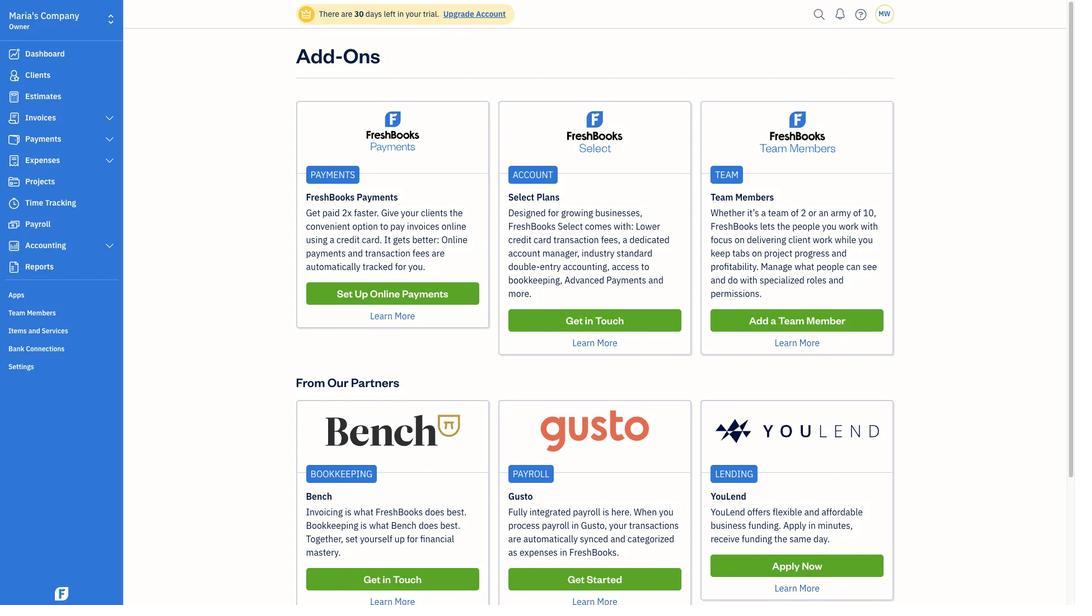 Task type: locate. For each thing, give the bounding box(es) containing it.
for inside freshbooks payments get paid 2x faster. give your clients the convenient option to pay invoices online using a credit card. it gets better: online payments and transaction fees are automatically tracked for you.
[[395, 261, 407, 272]]

the inside freshbooks payments get paid 2x faster. give your clients the convenient option to pay invoices online using a credit card. it gets better: online payments and transaction fees are automatically tracked for you.
[[450, 207, 463, 219]]

partners
[[351, 374, 400, 390]]

chevron large down image for accounting
[[105, 241, 115, 250]]

what up set
[[354, 507, 374, 518]]

timer image
[[7, 198, 21, 209]]

of
[[791, 207, 799, 219], [854, 207, 862, 219]]

0 vertical spatial people
[[793, 221, 821, 232]]

settings link
[[3, 358, 120, 375]]

apply up 'same'
[[784, 520, 807, 531]]

what down progress
[[795, 261, 815, 272]]

automatically up expenses
[[524, 533, 578, 545]]

apps
[[8, 291, 24, 299]]

1 vertical spatial select
[[558, 221, 583, 232]]

0 vertical spatial youlend
[[711, 491, 747, 502]]

0 horizontal spatial you
[[659, 507, 674, 518]]

reports
[[25, 262, 54, 272]]

access
[[612, 261, 640, 272]]

with
[[861, 221, 879, 232], [741, 275, 758, 286]]

learn more link for touch
[[573, 337, 618, 349]]

online down the 'online'
[[442, 234, 468, 245]]

freshbooks down whether
[[711, 221, 758, 232]]

account up plans
[[513, 169, 554, 180]]

online right the up
[[370, 287, 400, 300]]

left
[[384, 9, 396, 19]]

0 vertical spatial are
[[341, 9, 353, 19]]

chevron large down image inside expenses link
[[105, 156, 115, 165]]

1 vertical spatial online
[[370, 287, 400, 300]]

team inside the main element
[[8, 309, 25, 317]]

1 vertical spatial account
[[513, 169, 554, 180]]

payroll up gusto,
[[573, 507, 601, 518]]

payroll up "gusto"
[[513, 468, 550, 480]]

2 of from the left
[[854, 207, 862, 219]]

freshbooks down designed
[[509, 221, 556, 232]]

members up items and services
[[27, 309, 56, 317]]

30
[[355, 9, 364, 19]]

1 of from the left
[[791, 207, 799, 219]]

1 vertical spatial youlend
[[711, 507, 746, 518]]

0 horizontal spatial touch
[[393, 573, 422, 586]]

0 vertical spatial payroll
[[573, 507, 601, 518]]

and inside gusto fully integrated payroll is here. when you process payroll in gusto, your transactions are automatically synced and categorized as expenses in freshbooks.
[[611, 533, 626, 545]]

more for team
[[800, 337, 820, 349]]

1 horizontal spatial payroll
[[573, 507, 601, 518]]

in up day.
[[809, 520, 816, 531]]

transaction up manager,
[[554, 234, 599, 245]]

get in touch link down up
[[306, 568, 480, 591]]

youlend youlend offers flexible and affordable business funding. apply in minutes, receive funding the same day.
[[711, 491, 863, 545]]

payroll down time
[[25, 219, 51, 229]]

you up transactions in the bottom right of the page
[[659, 507, 674, 518]]

see
[[863, 261, 878, 272]]

team inside 'team members whether it's a team of 2 or an army of 10, freshbooks lets the people you work with focus on delivering client work while you keep tabs on project progress and profitability. manage what people can see and do with specialized roles and permissions.'
[[711, 192, 734, 203]]

designed
[[509, 207, 546, 219]]

1 horizontal spatial members
[[736, 192, 774, 203]]

is left here.
[[603, 507, 610, 518]]

your inside freshbooks payments get paid 2x faster. give your clients the convenient option to pay invoices online using a credit card. it gets better: online payments and transaction fees are automatically tracked for you.
[[401, 207, 419, 219]]

team for team members whether it's a team of 2 or an army of 10, freshbooks lets the people you work with focus on delivering client work while you keep tabs on project progress and profitability. manage what people can see and do with specialized roles and permissions.
[[711, 192, 734, 203]]

1 vertical spatial you
[[859, 234, 874, 245]]

4 chevron large down image from the top
[[105, 241, 115, 250]]

there
[[319, 9, 339, 19]]

does
[[425, 507, 445, 518], [419, 520, 438, 531]]

chevron large down image for payments
[[105, 135, 115, 144]]

the
[[450, 207, 463, 219], [778, 221, 791, 232], [775, 533, 788, 545]]

what up yourself
[[369, 520, 389, 531]]

notifications image
[[832, 3, 850, 25]]

members up it's
[[736, 192, 774, 203]]

army
[[831, 207, 852, 219]]

estimate image
[[7, 91, 21, 103]]

freshbooks image
[[53, 587, 71, 601]]

bookkeeping up together,
[[306, 520, 359, 531]]

learn more link for team
[[775, 337, 820, 349]]

0 horizontal spatial account
[[476, 9, 506, 19]]

get down yourself
[[364, 573, 381, 586]]

people up the roles
[[817, 261, 845, 272]]

owner
[[9, 22, 30, 31]]

get in touch down up
[[364, 573, 422, 586]]

for left you.
[[395, 261, 407, 272]]

team for team members
[[8, 309, 25, 317]]

members for team members
[[27, 309, 56, 317]]

0 horizontal spatial to
[[380, 221, 388, 232]]

to left pay
[[380, 221, 388, 232]]

1 horizontal spatial touch
[[596, 314, 624, 327]]

0 horizontal spatial get in touch link
[[306, 568, 480, 591]]

delivering
[[747, 234, 787, 245]]

more for online
[[395, 310, 415, 322]]

people down 2
[[793, 221, 821, 232]]

add-ons
[[296, 42, 381, 68]]

your down here.
[[610, 520, 627, 531]]

get left paid
[[306, 207, 321, 219]]

get in touch link for manager,
[[509, 309, 682, 332]]

our
[[328, 374, 349, 390]]

expenses
[[520, 547, 558, 558]]

fully
[[509, 507, 528, 518]]

select up designed
[[509, 192, 535, 203]]

connections
[[26, 345, 65, 353]]

payments up faster.
[[357, 192, 398, 203]]

expenses
[[25, 155, 60, 165]]

get in touch down advanced
[[566, 314, 624, 327]]

apply inside youlend youlend offers flexible and affordable business funding. apply in minutes, receive funding the same day.
[[784, 520, 807, 531]]

invoice image
[[7, 113, 21, 124]]

freshbooks up up
[[376, 507, 423, 518]]

work up while
[[839, 221, 859, 232]]

1 vertical spatial bookkeeping
[[306, 520, 359, 531]]

2 horizontal spatial you
[[859, 234, 874, 245]]

get in touch for manager,
[[566, 314, 624, 327]]

are inside freshbooks payments get paid 2x faster. give your clients the convenient option to pay invoices online using a credit card. it gets better: online payments and transaction fees are automatically tracked for you.
[[432, 248, 445, 259]]

1 credit from the left
[[337, 234, 360, 245]]

1 horizontal spatial get in touch link
[[509, 309, 682, 332]]

10,
[[864, 207, 877, 219]]

the up the 'online'
[[450, 207, 463, 219]]

get in touch link down advanced
[[509, 309, 682, 332]]

a down 'with:'
[[623, 234, 628, 245]]

payments inside select plans designed for growing businesses, freshbooks select comes with: lower credit card transaction fees, a dedicated account manager, industry standard double-entry accounting, access to bookkeeping, advanced payments and more.
[[607, 275, 647, 286]]

credit down option
[[337, 234, 360, 245]]

progress
[[795, 248, 830, 259]]

payments inside freshbooks payments get paid 2x faster. give your clients the convenient option to pay invoices online using a credit card. it gets better: online payments and transaction fees are automatically tracked for you.
[[357, 192, 398, 203]]

0 vertical spatial to
[[380, 221, 388, 232]]

you right while
[[859, 234, 874, 245]]

3 chevron large down image from the top
[[105, 156, 115, 165]]

faster.
[[354, 207, 379, 219]]

2 horizontal spatial for
[[548, 207, 559, 219]]

2 credit from the left
[[509, 234, 532, 245]]

minutes,
[[818, 520, 853, 531]]

0 horizontal spatial automatically
[[306, 261, 361, 272]]

add-
[[296, 42, 343, 68]]

select down growing
[[558, 221, 583, 232]]

and down while
[[832, 248, 847, 259]]

apply now
[[773, 559, 823, 572]]

1 horizontal spatial payroll
[[513, 468, 550, 480]]

0 vertical spatial transaction
[[554, 234, 599, 245]]

on up tabs
[[735, 234, 745, 245]]

1 vertical spatial for
[[395, 261, 407, 272]]

of left the 10,
[[854, 207, 862, 219]]

0 vertical spatial select
[[509, 192, 535, 203]]

members
[[736, 192, 774, 203], [27, 309, 56, 317]]

report image
[[7, 262, 21, 273]]

payment image
[[7, 134, 21, 145]]

company
[[41, 10, 79, 21]]

learn more for online
[[370, 310, 415, 322]]

0 vertical spatial apply
[[784, 520, 807, 531]]

work
[[839, 221, 859, 232], [813, 234, 833, 245]]

for down plans
[[548, 207, 559, 219]]

touch for financial
[[393, 573, 422, 586]]

and right the roles
[[829, 275, 844, 286]]

0 vertical spatial bookkeeping
[[311, 468, 373, 480]]

using
[[306, 234, 328, 245]]

credit up account
[[509, 234, 532, 245]]

0 vertical spatial the
[[450, 207, 463, 219]]

1 horizontal spatial online
[[442, 234, 468, 245]]

clients
[[421, 207, 448, 219]]

client image
[[7, 70, 21, 81]]

get for select plans designed for growing businesses, freshbooks select comes with: lower credit card transaction fees, a dedicated account manager, industry standard double-entry accounting, access to bookkeeping, advanced payments and more.
[[566, 314, 583, 327]]

and down card.
[[348, 248, 363, 259]]

a inside 'team members whether it's a team of 2 or an army of 10, freshbooks lets the people you work with focus on delivering client work while you keep tabs on project progress and profitability. manage what people can see and do with specialized roles and permissions.'
[[762, 207, 767, 219]]

0 horizontal spatial payroll
[[25, 219, 51, 229]]

you down an
[[823, 221, 837, 232]]

days
[[366, 9, 382, 19]]

advanced
[[565, 275, 605, 286]]

bench up invoicing
[[306, 491, 332, 502]]

gusto fully integrated payroll is here. when you process payroll in gusto, your transactions are automatically synced and categorized as expenses in freshbooks.
[[509, 491, 679, 558]]

are right fees
[[432, 248, 445, 259]]

youlend up business
[[711, 507, 746, 518]]

1 horizontal spatial of
[[854, 207, 862, 219]]

a right it's
[[762, 207, 767, 219]]

bench invoicing is what freshbooks does best. bookkeeping is what bench does best. together, set yourself up for financial mastery.
[[306, 491, 467, 558]]

select plans designed for growing businesses, freshbooks select comes with: lower credit card transaction fees, a dedicated account manager, industry standard double-entry accounting, access to bookkeeping, advanced payments and more.
[[509, 192, 670, 299]]

members inside team members link
[[27, 309, 56, 317]]

get down advanced
[[566, 314, 583, 327]]

freshbooks up paid
[[306, 192, 355, 203]]

payroll down 'integrated' at the bottom of page
[[542, 520, 570, 531]]

funding
[[742, 533, 773, 545]]

your up pay
[[401, 207, 419, 219]]

2 vertical spatial the
[[775, 533, 788, 545]]

0 horizontal spatial members
[[27, 309, 56, 317]]

1 horizontal spatial transaction
[[554, 234, 599, 245]]

get inside get started link
[[568, 573, 585, 586]]

in down advanced
[[585, 314, 594, 327]]

0 horizontal spatial get in touch
[[364, 573, 422, 586]]

1 vertical spatial with
[[741, 275, 758, 286]]

0 horizontal spatial with
[[741, 275, 758, 286]]

is
[[345, 507, 352, 518], [603, 507, 610, 518], [361, 520, 367, 531]]

bookkeeping up invoicing
[[311, 468, 373, 480]]

it's
[[748, 207, 760, 219]]

touch
[[596, 314, 624, 327], [393, 573, 422, 586]]

0 vertical spatial best.
[[447, 507, 467, 518]]

synced
[[580, 533, 609, 545]]

get in touch link
[[509, 309, 682, 332], [306, 568, 480, 591]]

and inside items and services link
[[28, 327, 40, 335]]

are left 30
[[341, 9, 353, 19]]

bank
[[8, 345, 24, 353]]

members inside 'team members whether it's a team of 2 or an army of 10, freshbooks lets the people you work with focus on delivering client work while you keep tabs on project progress and profitability. manage what people can see and do with specialized roles and permissions.'
[[736, 192, 774, 203]]

chevron large down image inside payments link
[[105, 135, 115, 144]]

offers
[[748, 507, 771, 518]]

0 horizontal spatial online
[[370, 287, 400, 300]]

the down the team
[[778, 221, 791, 232]]

2 vertical spatial are
[[509, 533, 522, 545]]

up
[[355, 287, 368, 300]]

transaction inside select plans designed for growing businesses, freshbooks select comes with: lower credit card transaction fees, a dedicated account manager, industry standard double-entry accounting, access to bookkeeping, advanced payments and more.
[[554, 234, 599, 245]]

2 vertical spatial your
[[610, 520, 627, 531]]

and right flexible on the right bottom of page
[[805, 507, 820, 518]]

and down standard
[[649, 275, 664, 286]]

1 horizontal spatial to
[[642, 261, 650, 272]]

integrated
[[530, 507, 571, 518]]

1 vertical spatial get in touch link
[[306, 568, 480, 591]]

chevron large down image down payroll link
[[105, 241, 115, 250]]

is right invoicing
[[345, 507, 352, 518]]

are up as
[[509, 533, 522, 545]]

chevron large down image inside accounting link
[[105, 241, 115, 250]]

0 vertical spatial members
[[736, 192, 774, 203]]

get left the started
[[568, 573, 585, 586]]

team members link
[[3, 304, 120, 321]]

and right synced
[[611, 533, 626, 545]]

0 vertical spatial get in touch link
[[509, 309, 682, 332]]

1 vertical spatial your
[[401, 207, 419, 219]]

1 vertical spatial automatically
[[524, 533, 578, 545]]

2 chevron large down image from the top
[[105, 135, 115, 144]]

from our partners
[[296, 374, 400, 390]]

are inside gusto fully integrated payroll is here. when you process payroll in gusto, your transactions are automatically synced and categorized as expenses in freshbooks.
[[509, 533, 522, 545]]

chevron large down image up payments link
[[105, 114, 115, 123]]

gusto,
[[581, 520, 607, 531]]

0 horizontal spatial transaction
[[365, 248, 411, 259]]

business
[[711, 520, 747, 531]]

work up progress
[[813, 234, 833, 245]]

0 horizontal spatial on
[[735, 234, 745, 245]]

1 horizontal spatial you
[[823, 221, 837, 232]]

funding.
[[749, 520, 782, 531]]

1 vertical spatial payroll
[[542, 520, 570, 531]]

2 vertical spatial for
[[407, 533, 418, 545]]

is up yourself
[[361, 520, 367, 531]]

invoices link
[[3, 108, 120, 128]]

1 horizontal spatial for
[[407, 533, 418, 545]]

transaction
[[554, 234, 599, 245], [365, 248, 411, 259]]

the left 'same'
[[775, 533, 788, 545]]

automatically inside gusto fully integrated payroll is here. when you process payroll in gusto, your transactions are automatically synced and categorized as expenses in freshbooks.
[[524, 533, 578, 545]]

0 horizontal spatial select
[[509, 192, 535, 203]]

bench up up
[[391, 520, 417, 531]]

2 horizontal spatial are
[[509, 533, 522, 545]]

and right the items
[[28, 327, 40, 335]]

1 vertical spatial to
[[642, 261, 650, 272]]

payments
[[25, 134, 61, 144], [311, 169, 355, 180], [357, 192, 398, 203], [607, 275, 647, 286], [402, 287, 449, 300]]

receive
[[711, 533, 740, 545]]

touch down up
[[393, 573, 422, 586]]

0 horizontal spatial bench
[[306, 491, 332, 502]]

people
[[793, 221, 821, 232], [817, 261, 845, 272]]

learn for online
[[370, 310, 393, 322]]

credit inside select plans designed for growing businesses, freshbooks select comes with: lower credit card transaction fees, a dedicated account manager, industry standard double-entry accounting, access to bookkeeping, advanced payments and more.
[[509, 234, 532, 245]]

your left trial.
[[406, 9, 422, 19]]

automatically down payments
[[306, 261, 361, 272]]

0 vertical spatial what
[[795, 261, 815, 272]]

0 horizontal spatial work
[[813, 234, 833, 245]]

and inside youlend youlend offers flexible and affordable business funding. apply in minutes, receive funding the same day.
[[805, 507, 820, 518]]

gusto
[[509, 491, 533, 502]]

chevron large down image for invoices
[[105, 114, 115, 123]]

1 vertical spatial transaction
[[365, 248, 411, 259]]

1 chevron large down image from the top
[[105, 114, 115, 123]]

1 vertical spatial are
[[432, 248, 445, 259]]

0 horizontal spatial of
[[791, 207, 799, 219]]

youlend down lending at the bottom of the page
[[711, 491, 747, 502]]

1 horizontal spatial with
[[861, 221, 879, 232]]

1 vertical spatial get in touch
[[364, 573, 422, 586]]

account
[[476, 9, 506, 19], [513, 169, 554, 180]]

1 horizontal spatial bench
[[391, 520, 417, 531]]

1 horizontal spatial automatically
[[524, 533, 578, 545]]

0 vertical spatial online
[[442, 234, 468, 245]]

2 horizontal spatial is
[[603, 507, 610, 518]]

chevron large down image up expenses link
[[105, 135, 115, 144]]

payments up expenses on the top of page
[[25, 134, 61, 144]]

0 vertical spatial for
[[548, 207, 559, 219]]

and inside select plans designed for growing businesses, freshbooks select comes with: lower credit card transaction fees, a dedicated account manager, industry standard double-entry accounting, access to bookkeeping, advanced payments and more.
[[649, 275, 664, 286]]

lending
[[716, 468, 754, 480]]

1 vertical spatial members
[[27, 309, 56, 317]]

0 vertical spatial with
[[861, 221, 879, 232]]

on right tabs
[[752, 248, 763, 259]]

0 horizontal spatial payroll
[[542, 520, 570, 531]]

of left 2
[[791, 207, 799, 219]]

1 vertical spatial the
[[778, 221, 791, 232]]

credit
[[337, 234, 360, 245], [509, 234, 532, 245]]

with down the 10,
[[861, 221, 879, 232]]

payments down access
[[607, 275, 647, 286]]

1 horizontal spatial credit
[[509, 234, 532, 245]]

get inside freshbooks payments get paid 2x faster. give your clients the convenient option to pay invoices online using a credit card. it gets better: online payments and transaction fees are automatically tracked for you.
[[306, 207, 321, 219]]

expense image
[[7, 155, 21, 166]]

pay
[[391, 221, 405, 232]]

dashboard
[[25, 49, 65, 59]]

your inside gusto fully integrated payroll is here. when you process payroll in gusto, your transactions are automatically synced and categorized as expenses in freshbooks.
[[610, 520, 627, 531]]

apply left now
[[773, 559, 800, 572]]

for right up
[[407, 533, 418, 545]]

2 vertical spatial you
[[659, 507, 674, 518]]

0 vertical spatial payroll
[[25, 219, 51, 229]]

account right upgrade
[[476, 9, 506, 19]]

transaction down it
[[365, 248, 411, 259]]

in right the left
[[398, 9, 404, 19]]

0 vertical spatial on
[[735, 234, 745, 245]]

together,
[[306, 533, 344, 545]]

chevron large down image
[[105, 114, 115, 123], [105, 135, 115, 144], [105, 156, 115, 165], [105, 241, 115, 250]]

a down the convenient
[[330, 234, 335, 245]]

clients link
[[3, 66, 120, 86]]

accounting
[[25, 240, 66, 250]]

select
[[509, 192, 535, 203], [558, 221, 583, 232]]

invoicing
[[306, 507, 343, 518]]

maria's company owner
[[9, 10, 79, 31]]

the inside youlend youlend offers flexible and affordable business funding. apply in minutes, receive funding the same day.
[[775, 533, 788, 545]]

learn more link for online
[[370, 310, 415, 322]]

chevron large down image up projects link
[[105, 156, 115, 165]]

0 vertical spatial get in touch
[[566, 314, 624, 327]]

main element
[[0, 0, 151, 605]]

are
[[341, 9, 353, 19], [432, 248, 445, 259], [509, 533, 522, 545]]

touch down advanced
[[596, 314, 624, 327]]

with right do
[[741, 275, 758, 286]]

and left do
[[711, 275, 726, 286]]

can
[[847, 261, 861, 272]]

1 vertical spatial what
[[354, 507, 374, 518]]

projects
[[25, 176, 55, 187]]

1 horizontal spatial are
[[432, 248, 445, 259]]

to down standard
[[642, 261, 650, 272]]

payments up paid
[[311, 169, 355, 180]]

categorized
[[628, 533, 675, 545]]

expenses link
[[3, 151, 120, 171]]

0 horizontal spatial credit
[[337, 234, 360, 245]]



Task type: vqa. For each thing, say whether or not it's contained in the screenshot.
the Create
no



Task type: describe. For each thing, give the bounding box(es) containing it.
2 vertical spatial what
[[369, 520, 389, 531]]

businesses,
[[596, 207, 643, 219]]

set
[[346, 533, 358, 545]]

in left gusto,
[[572, 520, 579, 531]]

get started link
[[509, 568, 682, 591]]

automatically inside freshbooks payments get paid 2x faster. give your clients the convenient option to pay invoices online using a credit card. it gets better: online payments and transaction fees are automatically tracked for you.
[[306, 261, 361, 272]]

project
[[765, 248, 793, 259]]

learn more for team
[[775, 337, 820, 349]]

in down yourself
[[383, 573, 391, 586]]

0 vertical spatial bench
[[306, 491, 332, 502]]

it
[[384, 234, 391, 245]]

focus
[[711, 234, 733, 245]]

online inside freshbooks payments get paid 2x faster. give your clients the convenient option to pay invoices online using a credit card. it gets better: online payments and transaction fees are automatically tracked for you.
[[442, 234, 468, 245]]

bookkeeping,
[[509, 275, 563, 286]]

settings
[[8, 363, 34, 371]]

tracked
[[363, 261, 393, 272]]

team members whether it's a team of 2 or an army of 10, freshbooks lets the people you work with focus on delivering client work while you keep tabs on project progress and profitability. manage what people can see and do with specialized roles and permissions.
[[711, 192, 879, 299]]

tracking
[[45, 198, 76, 208]]

0 vertical spatial does
[[425, 507, 445, 518]]

add a team member link
[[711, 309, 884, 332]]

projects link
[[3, 172, 120, 192]]

money image
[[7, 219, 21, 230]]

learn for team
[[775, 337, 798, 349]]

0 vertical spatial you
[[823, 221, 837, 232]]

dashboard image
[[7, 49, 21, 60]]

get for gusto fully integrated payroll is here. when you process payroll in gusto, your transactions are automatically synced and categorized as expenses in freshbooks.
[[568, 573, 585, 586]]

card
[[534, 234, 552, 245]]

credit inside freshbooks payments get paid 2x faster. give your clients the convenient option to pay invoices online using a credit card. it gets better: online payments and transaction fees are automatically tracked for you.
[[337, 234, 360, 245]]

convenient
[[306, 221, 350, 232]]

better:
[[412, 234, 440, 245]]

permissions.
[[711, 288, 762, 299]]

fees
[[413, 248, 430, 259]]

started
[[587, 573, 623, 586]]

0 horizontal spatial are
[[341, 9, 353, 19]]

1 horizontal spatial select
[[558, 221, 583, 232]]

learn more for touch
[[573, 337, 618, 349]]

industry
[[582, 248, 615, 259]]

specialized
[[760, 275, 805, 286]]

freshbooks inside freshbooks payments get paid 2x faster. give your clients the convenient option to pay invoices online using a credit card. it gets better: online payments and transaction fees are automatically tracked for you.
[[306, 192, 355, 203]]

1 horizontal spatial work
[[839, 221, 859, 232]]

1 vertical spatial does
[[419, 520, 438, 531]]

add
[[750, 314, 769, 327]]

reports link
[[3, 257, 120, 277]]

a inside select plans designed for growing businesses, freshbooks select comes with: lower credit card transaction fees, a dedicated account manager, industry standard double-entry accounting, access to bookkeeping, advanced payments and more.
[[623, 234, 628, 245]]

1 youlend from the top
[[711, 491, 747, 502]]

here.
[[612, 507, 632, 518]]

payroll inside the main element
[[25, 219, 51, 229]]

team for team
[[716, 169, 739, 180]]

double-
[[509, 261, 540, 272]]

bookkeeping inside bench invoicing is what freshbooks does best. bookkeeping is what bench does best. together, set yourself up for financial mastery.
[[306, 520, 359, 531]]

chart image
[[7, 240, 21, 252]]

learn for touch
[[573, 337, 595, 349]]

affordable
[[822, 507, 863, 518]]

manager,
[[543, 248, 580, 259]]

get started
[[568, 573, 623, 586]]

go to help image
[[853, 6, 870, 23]]

0 vertical spatial account
[[476, 9, 506, 19]]

0 horizontal spatial is
[[345, 507, 352, 518]]

a inside freshbooks payments get paid 2x faster. give your clients the convenient option to pay invoices online using a credit card. it gets better: online payments and transaction fees are automatically tracked for you.
[[330, 234, 335, 245]]

time
[[25, 198, 43, 208]]

get in touch link for financial
[[306, 568, 480, 591]]

plans
[[537, 192, 560, 203]]

client
[[789, 234, 811, 245]]

1 vertical spatial best.
[[441, 520, 461, 531]]

set up online payments link
[[306, 282, 480, 305]]

set
[[337, 287, 353, 300]]

accounting link
[[3, 236, 120, 256]]

profitability.
[[711, 261, 759, 272]]

transaction inside freshbooks payments get paid 2x faster. give your clients the convenient option to pay invoices online using a credit card. it gets better: online payments and transaction fees are automatically tracked for you.
[[365, 248, 411, 259]]

payroll link
[[3, 215, 120, 235]]

more.
[[509, 288, 532, 299]]

payments down you.
[[402, 287, 449, 300]]

financial
[[420, 533, 455, 545]]

you.
[[409, 261, 426, 272]]

freshbooks inside 'team members whether it's a team of 2 or an army of 10, freshbooks lets the people you work with focus on delivering client work while you keep tabs on project progress and profitability. manage what people can see and do with specialized roles and permissions.'
[[711, 221, 758, 232]]

payments
[[306, 248, 346, 259]]

in right expenses
[[560, 547, 568, 558]]

team
[[769, 207, 789, 219]]

mw button
[[875, 4, 895, 24]]

in inside youlend youlend offers flexible and affordable business funding. apply in minutes, receive funding the same day.
[[809, 520, 816, 531]]

1 vertical spatial people
[[817, 261, 845, 272]]

estimates
[[25, 91, 61, 101]]

crown image
[[301, 8, 312, 20]]

for inside bench invoicing is what freshbooks does best. bookkeeping is what bench does best. together, set yourself up for financial mastery.
[[407, 533, 418, 545]]

member
[[807, 314, 846, 327]]

0 vertical spatial your
[[406, 9, 422, 19]]

freshbooks inside bench invoicing is what freshbooks does best. bookkeeping is what bench does best. together, set yourself up for financial mastery.
[[376, 507, 423, 518]]

1 vertical spatial work
[[813, 234, 833, 245]]

payments inside the main element
[[25, 134, 61, 144]]

bank connections link
[[3, 340, 120, 357]]

trial.
[[423, 9, 440, 19]]

time tracking link
[[3, 193, 120, 213]]

up
[[395, 533, 405, 545]]

dashboard link
[[3, 44, 120, 64]]

1 horizontal spatial account
[[513, 169, 554, 180]]

what inside 'team members whether it's a team of 2 or an army of 10, freshbooks lets the people you work with focus on delivering client work while you keep tabs on project progress and profitability. manage what people can see and do with specialized roles and permissions.'
[[795, 261, 815, 272]]

is inside gusto fully integrated payroll is here. when you process payroll in gusto, your transactions are automatically synced and categorized as expenses in freshbooks.
[[603, 507, 610, 518]]

you inside gusto fully integrated payroll is here. when you process payroll in gusto, your transactions are automatically synced and categorized as expenses in freshbooks.
[[659, 507, 674, 518]]

freshbooks inside select plans designed for growing businesses, freshbooks select comes with: lower credit card transaction fees, a dedicated account manager, industry standard double-entry accounting, access to bookkeeping, advanced payments and more.
[[509, 221, 556, 232]]

when
[[634, 507, 657, 518]]

to inside freshbooks payments get paid 2x faster. give your clients the convenient option to pay invoices online using a credit card. it gets better: online payments and transaction fees are automatically tracked for you.
[[380, 221, 388, 232]]

yourself
[[360, 533, 393, 545]]

1 vertical spatial apply
[[773, 559, 800, 572]]

to inside select plans designed for growing businesses, freshbooks select comes with: lower credit card transaction fees, a dedicated account manager, industry standard double-entry accounting, access to bookkeeping, advanced payments and more.
[[642, 261, 650, 272]]

lower
[[636, 221, 661, 232]]

1 horizontal spatial on
[[752, 248, 763, 259]]

there are 30 days left in your trial. upgrade account
[[319, 9, 506, 19]]

1 horizontal spatial is
[[361, 520, 367, 531]]

with:
[[614, 221, 634, 232]]

and inside freshbooks payments get paid 2x faster. give your clients the convenient option to pay invoices online using a credit card. it gets better: online payments and transaction fees are automatically tracked for you.
[[348, 248, 363, 259]]

2 youlend from the top
[[711, 507, 746, 518]]

estimates link
[[3, 87, 120, 107]]

dedicated
[[630, 234, 670, 245]]

services
[[42, 327, 68, 335]]

upgrade account link
[[441, 9, 506, 19]]

search image
[[811, 6, 829, 23]]

option
[[353, 221, 378, 232]]

while
[[835, 234, 857, 245]]

mastery.
[[306, 547, 341, 558]]

account
[[509, 248, 541, 259]]

touch for manager,
[[596, 314, 624, 327]]

members for team members whether it's a team of 2 or an army of 10, freshbooks lets the people you work with focus on delivering client work while you keep tabs on project progress and profitability. manage what people can see and do with specialized roles and permissions.
[[736, 192, 774, 203]]

get for bench invoicing is what freshbooks does best. bookkeeping is what bench does best. together, set yourself up for financial mastery.
[[364, 573, 381, 586]]

give
[[381, 207, 399, 219]]

entry
[[540, 261, 561, 272]]

gets
[[393, 234, 410, 245]]

1 vertical spatial payroll
[[513, 468, 550, 480]]

invoices
[[407, 221, 440, 232]]

more for touch
[[597, 337, 618, 349]]

team members
[[8, 309, 56, 317]]

the inside 'team members whether it's a team of 2 or an army of 10, freshbooks lets the people you work with focus on delivering client work while you keep tabs on project progress and profitability. manage what people can see and do with specialized roles and permissions.'
[[778, 221, 791, 232]]

card.
[[362, 234, 382, 245]]

for inside select plans designed for growing businesses, freshbooks select comes with: lower credit card transaction fees, a dedicated account manager, industry standard double-entry accounting, access to bookkeeping, advanced payments and more.
[[548, 207, 559, 219]]

a right add
[[771, 314, 777, 327]]

get in touch for financial
[[364, 573, 422, 586]]

as
[[509, 547, 518, 558]]

project image
[[7, 176, 21, 188]]

apps link
[[3, 286, 120, 303]]

an
[[819, 207, 829, 219]]

chevron large down image for expenses
[[105, 156, 115, 165]]

whether
[[711, 207, 746, 219]]



